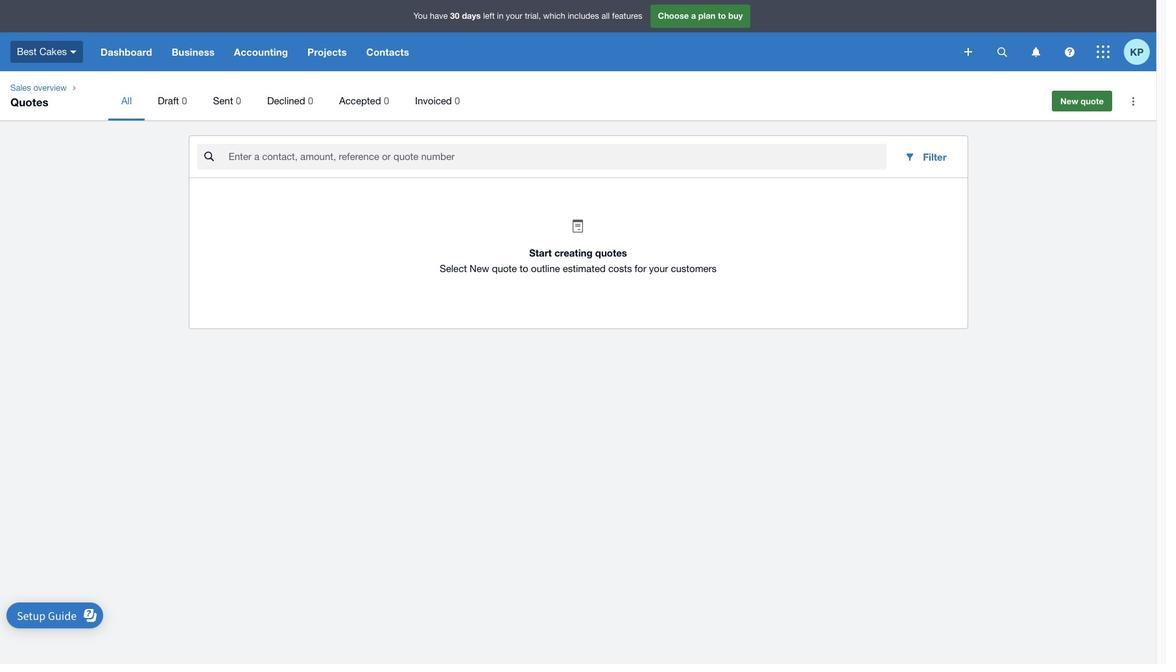 Task type: describe. For each thing, give the bounding box(es) containing it.
to inside start creating quotes select new quote to outline estimated costs for your customers
[[520, 263, 528, 274]]

quotes
[[10, 95, 48, 109]]

0 for declined 0
[[308, 95, 313, 106]]

draft 0
[[158, 95, 187, 106]]

start
[[529, 247, 552, 259]]

start creating quotes select new quote to outline estimated costs for your customers
[[440, 247, 717, 274]]

new quote link
[[1052, 91, 1112, 112]]

dashboard link
[[91, 32, 162, 71]]

accepted
[[339, 95, 381, 106]]

0 for draft 0
[[182, 95, 187, 106]]

your inside start creating quotes select new quote to outline estimated costs for your customers
[[649, 263, 668, 274]]

customers
[[671, 263, 717, 274]]

0 for invoiced 0
[[455, 95, 460, 106]]

1 horizontal spatial svg image
[[1097, 45, 1110, 58]]

to inside banner
[[718, 11, 726, 21]]

in
[[497, 11, 504, 21]]

business
[[172, 46, 215, 58]]

estimated
[[563, 263, 606, 274]]

you have 30 days left in your trial, which includes all features
[[413, 11, 642, 21]]

sent 0
[[213, 95, 241, 106]]

0 for accepted 0
[[384, 95, 389, 106]]

creating
[[555, 247, 593, 259]]

costs
[[608, 263, 632, 274]]

all
[[121, 95, 132, 106]]

contacts
[[366, 46, 409, 58]]

filter
[[923, 151, 947, 163]]

accounting button
[[224, 32, 298, 71]]

kp button
[[1124, 32, 1156, 71]]

trial,
[[525, 11, 541, 21]]

sales
[[10, 83, 31, 93]]

0 horizontal spatial svg image
[[1032, 47, 1040, 57]]

quote inside start creating quotes select new quote to outline estimated costs for your customers
[[492, 263, 517, 274]]

dashboard
[[101, 46, 152, 58]]

sent
[[213, 95, 233, 106]]

all link
[[108, 82, 145, 121]]

features
[[612, 11, 642, 21]]

shortcuts image
[[1120, 88, 1146, 114]]

filter button
[[894, 144, 957, 170]]

days
[[462, 11, 481, 21]]

outline
[[531, 263, 560, 274]]

sales overview
[[10, 83, 67, 93]]

a
[[691, 11, 696, 21]]

business button
[[162, 32, 224, 71]]

plan
[[698, 11, 716, 21]]

contacts button
[[357, 32, 419, 71]]

your inside you have 30 days left in your trial, which includes all features
[[506, 11, 523, 21]]



Task type: vqa. For each thing, say whether or not it's contained in the screenshot.
The 0 corresponding to Invoiced 0
yes



Task type: locate. For each thing, give the bounding box(es) containing it.
0
[[182, 95, 187, 106], [236, 95, 241, 106], [308, 95, 313, 106], [384, 95, 389, 106], [455, 95, 460, 106]]

sales overview link
[[5, 82, 72, 95]]

cakes
[[39, 46, 67, 57]]

your
[[506, 11, 523, 21], [649, 263, 668, 274]]

quotes element
[[0, 71, 1156, 121]]

select
[[440, 263, 467, 274]]

menu
[[108, 82, 1034, 121]]

which
[[543, 11, 565, 21]]

new inside quotes element
[[1060, 96, 1078, 106]]

best
[[17, 46, 37, 57]]

banner
[[0, 0, 1156, 71]]

your right for
[[649, 263, 668, 274]]

buy
[[728, 11, 743, 21]]

have
[[430, 11, 448, 21]]

to left outline
[[520, 263, 528, 274]]

best cakes button
[[0, 32, 91, 71]]

left
[[483, 11, 495, 21]]

declined 0
[[267, 95, 313, 106]]

0 vertical spatial your
[[506, 11, 523, 21]]

best cakes
[[17, 46, 67, 57]]

projects button
[[298, 32, 357, 71]]

for
[[635, 263, 646, 274]]

you
[[413, 11, 428, 21]]

choose a plan to buy
[[658, 11, 743, 21]]

new left shortcuts image
[[1060, 96, 1078, 106]]

2 0 from the left
[[236, 95, 241, 106]]

accepted 0
[[339, 95, 389, 106]]

1 0 from the left
[[182, 95, 187, 106]]

5 0 from the left
[[455, 95, 460, 106]]

0 right draft
[[182, 95, 187, 106]]

includes
[[568, 11, 599, 21]]

1 horizontal spatial to
[[718, 11, 726, 21]]

0 vertical spatial quote
[[1081, 96, 1104, 106]]

overview
[[33, 83, 67, 93]]

4 0 from the left
[[384, 95, 389, 106]]

draft
[[158, 95, 179, 106]]

to left buy on the top
[[718, 11, 726, 21]]

quote left shortcuts image
[[1081, 96, 1104, 106]]

Enter a contact, amount, reference or quote number field
[[227, 145, 887, 169]]

svg image inside best cakes popup button
[[70, 50, 77, 54]]

1 horizontal spatial new
[[1060, 96, 1078, 106]]

quote
[[1081, 96, 1104, 106], [492, 263, 517, 274]]

0 right the invoiced
[[455, 95, 460, 106]]

30
[[450, 11, 460, 21]]

3 0 from the left
[[308, 95, 313, 106]]

0 right declined
[[308, 95, 313, 106]]

all
[[602, 11, 610, 21]]

projects
[[307, 46, 347, 58]]

accounting
[[234, 46, 288, 58]]

quotes
[[595, 247, 627, 259]]

1 vertical spatial quote
[[492, 263, 517, 274]]

new inside start creating quotes select new quote to outline estimated costs for your customers
[[470, 263, 489, 274]]

menu containing all
[[108, 82, 1034, 121]]

svg image
[[1097, 45, 1110, 58], [1032, 47, 1040, 57]]

0 for sent 0
[[236, 95, 241, 106]]

invoiced
[[415, 95, 452, 106]]

1 vertical spatial your
[[649, 263, 668, 274]]

invoiced 0
[[415, 95, 460, 106]]

0 right the sent
[[236, 95, 241, 106]]

quote left outline
[[492, 263, 517, 274]]

new
[[1060, 96, 1078, 106], [470, 263, 489, 274]]

new right select
[[470, 263, 489, 274]]

0 horizontal spatial new
[[470, 263, 489, 274]]

0 horizontal spatial quote
[[492, 263, 517, 274]]

banner containing kp
[[0, 0, 1156, 71]]

to
[[718, 11, 726, 21], [520, 263, 528, 274]]

0 right 'accepted'
[[384, 95, 389, 106]]

0 horizontal spatial your
[[506, 11, 523, 21]]

1 horizontal spatial quote
[[1081, 96, 1104, 106]]

1 vertical spatial new
[[470, 263, 489, 274]]

declined
[[267, 95, 305, 106]]

new quote
[[1060, 96, 1104, 106]]

0 vertical spatial to
[[718, 11, 726, 21]]

0 vertical spatial new
[[1060, 96, 1078, 106]]

1 horizontal spatial your
[[649, 263, 668, 274]]

0 horizontal spatial to
[[520, 263, 528, 274]]

1 vertical spatial to
[[520, 263, 528, 274]]

kp
[[1130, 46, 1144, 57]]

svg image
[[997, 47, 1007, 57], [1065, 47, 1074, 57], [964, 48, 972, 56], [70, 50, 77, 54]]

menu inside quotes element
[[108, 82, 1034, 121]]

your right in
[[506, 11, 523, 21]]

choose
[[658, 11, 689, 21]]



